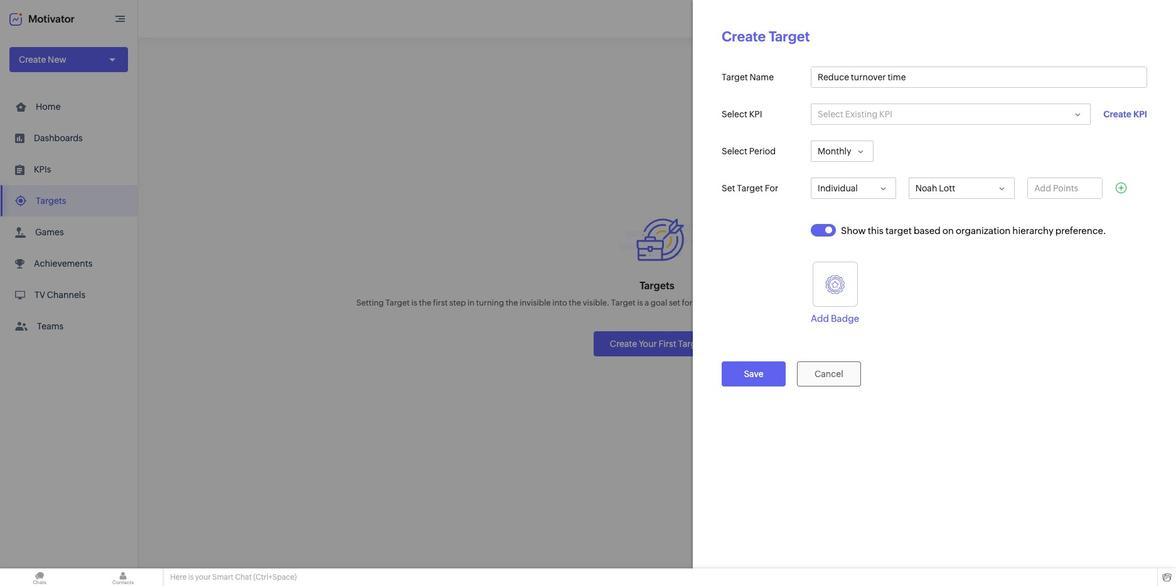 Task type: locate. For each thing, give the bounding box(es) containing it.
1 horizontal spatial a
[[694, 298, 699, 308]]

on
[[943, 225, 954, 236]]

select down target name
[[722, 109, 748, 119]]

1 horizontal spatial or
[[841, 298, 849, 308]]

3 kpi from the left
[[1134, 109, 1148, 119]]

target inside "button"
[[678, 339, 704, 349]]

1 a from the left
[[645, 298, 649, 308]]

create
[[722, 29, 766, 45], [19, 55, 46, 65], [1104, 109, 1132, 119], [610, 339, 637, 349]]

the right turning
[[506, 298, 518, 308]]

1 the from the left
[[419, 298, 432, 308]]

1 horizontal spatial for
[[889, 298, 899, 308]]

create for create target
[[722, 29, 766, 45]]

set
[[669, 298, 680, 308]]

turning
[[476, 298, 504, 308]]

a left 'specific'
[[901, 298, 905, 308]]

0 horizontal spatial for
[[682, 298, 693, 308]]

2 in from the left
[[800, 298, 807, 308]]

select inside field
[[818, 109, 844, 119]]

goal
[[651, 298, 667, 308]]

Noah Lott field
[[909, 178, 1015, 199]]

new
[[48, 55, 66, 65]]

select period
[[722, 146, 776, 156]]

kpi
[[749, 109, 763, 119], [880, 109, 893, 119], [1134, 109, 1148, 119]]

0 horizontal spatial targets
[[36, 196, 66, 206]]

kpi inside field
[[880, 109, 893, 119]]

1 horizontal spatial in
[[800, 298, 807, 308]]

units
[[851, 298, 869, 308]]

2 a from the left
[[694, 298, 699, 308]]

list
[[0, 91, 137, 342]]

save
[[744, 369, 764, 379]]

target
[[769, 29, 810, 45], [722, 72, 748, 82], [737, 183, 763, 193], [386, 298, 410, 308], [611, 298, 636, 308], [678, 339, 704, 349]]

measured
[[761, 298, 799, 308]]

for
[[682, 298, 693, 308], [889, 298, 899, 308]]

target
[[886, 225, 912, 236]]

targets up games
[[36, 196, 66, 206]]

individual
[[818, 183, 858, 193]]

monthly
[[818, 146, 852, 156]]

2 kpi from the left
[[880, 109, 893, 119]]

for right set
[[682, 298, 693, 308]]

0 horizontal spatial in
[[468, 298, 475, 308]]

set target for
[[722, 183, 779, 193]]

0 horizontal spatial kpi
[[749, 109, 763, 119]]

1 vertical spatial targets
[[640, 280, 675, 292]]

name
[[750, 72, 774, 82]]

0 horizontal spatial a
[[645, 298, 649, 308]]

smart
[[212, 573, 234, 582]]

add
[[811, 313, 829, 324]]

select
[[722, 109, 748, 119], [818, 109, 844, 119], [722, 146, 748, 156]]

create your first target button
[[594, 331, 721, 357]]

target left for
[[737, 183, 763, 193]]

sold
[[871, 298, 887, 308]]

targets
[[36, 196, 66, 206], [640, 280, 675, 292]]

or left units
[[841, 298, 849, 308]]

in left revenue
[[800, 298, 807, 308]]

0 vertical spatial targets
[[36, 196, 66, 206]]

is
[[412, 298, 417, 308], [637, 298, 643, 308], [188, 573, 194, 582]]

None text field
[[812, 67, 1147, 87]]

is left goal in the right of the page
[[637, 298, 643, 308]]

specific
[[907, 298, 937, 308]]

2 horizontal spatial the
[[569, 298, 581, 308]]

select left period
[[722, 146, 748, 156]]

in right step
[[468, 298, 475, 308]]

dashboards
[[34, 133, 83, 143]]

0 horizontal spatial the
[[419, 298, 432, 308]]

targets up goal in the right of the page
[[640, 280, 675, 292]]

create for create your first target
[[610, 339, 637, 349]]

channels
[[47, 290, 85, 300]]

targets for targets setting target is the first step in turning the invisible into the visible. target is a goal set for a person or team measured in revenue or units sold for a specific time.
[[640, 280, 675, 292]]

0 horizontal spatial or
[[729, 298, 737, 308]]

target right first
[[678, 339, 704, 349]]

1 horizontal spatial is
[[412, 298, 417, 308]]

in
[[468, 298, 475, 308], [800, 298, 807, 308]]

1 for from the left
[[682, 298, 693, 308]]

create kpi
[[1104, 109, 1148, 119]]

your
[[639, 339, 657, 349]]

target up name
[[769, 29, 810, 45]]

is left your
[[188, 573, 194, 582]]

cancel
[[815, 369, 844, 379]]

a
[[645, 298, 649, 308], [694, 298, 699, 308], [901, 298, 905, 308]]

create for create kpi
[[1104, 109, 1132, 119]]

for
[[765, 183, 779, 193]]

or
[[729, 298, 737, 308], [841, 298, 849, 308]]

targets inside targets setting target is the first step in turning the invisible into the visible. target is a goal set for a person or team measured in revenue or units sold for a specific time.
[[640, 280, 675, 292]]

a left person
[[694, 298, 699, 308]]

2 or from the left
[[841, 298, 849, 308]]

create inside "button"
[[610, 339, 637, 349]]

1 or from the left
[[729, 298, 737, 308]]

1 kpi from the left
[[749, 109, 763, 119]]

1 horizontal spatial targets
[[640, 280, 675, 292]]

select left existing
[[818, 109, 844, 119]]

select for select period
[[722, 146, 748, 156]]

Select Existing KPI field
[[811, 104, 1091, 125]]

Monthly field
[[811, 141, 874, 162]]

kpi for select kpi
[[749, 109, 763, 119]]

motivator
[[28, 13, 75, 25]]

noah lott
[[916, 183, 956, 193]]

save button
[[722, 362, 786, 387]]

2 horizontal spatial kpi
[[1134, 109, 1148, 119]]

the
[[419, 298, 432, 308], [506, 298, 518, 308], [569, 298, 581, 308]]

the left first
[[419, 298, 432, 308]]

the right into
[[569, 298, 581, 308]]

invisible
[[520, 298, 551, 308]]

targets setting target is the first step in turning the invisible into the visible. target is a goal set for a person or team measured in revenue or units sold for a specific time.
[[356, 280, 958, 308]]

0 horizontal spatial is
[[188, 573, 194, 582]]

select for select existing kpi
[[818, 109, 844, 119]]

target name
[[722, 72, 774, 82]]

2 horizontal spatial a
[[901, 298, 905, 308]]

into
[[553, 298, 567, 308]]

select kpi
[[722, 109, 763, 119]]

1 horizontal spatial kpi
[[880, 109, 893, 119]]

user image
[[1138, 9, 1158, 29]]

list containing home
[[0, 91, 137, 342]]

is left first
[[412, 298, 417, 308]]

1 horizontal spatial the
[[506, 298, 518, 308]]

create target
[[722, 29, 810, 45]]

or left team
[[729, 298, 737, 308]]

for right sold
[[889, 298, 899, 308]]

a left goal in the right of the page
[[645, 298, 649, 308]]



Task type: vqa. For each thing, say whether or not it's contained in the screenshot.
preference.
yes



Task type: describe. For each thing, give the bounding box(es) containing it.
3 the from the left
[[569, 298, 581, 308]]

Add Points text field
[[1028, 178, 1102, 198]]

badge
[[831, 313, 859, 324]]

cancel button
[[797, 362, 861, 387]]

team
[[738, 298, 759, 308]]

2 horizontal spatial is
[[637, 298, 643, 308]]

time.
[[939, 298, 958, 308]]

create new
[[19, 55, 66, 65]]

create your first target
[[610, 339, 704, 349]]

create for create new
[[19, 55, 46, 65]]

first
[[433, 298, 448, 308]]

Individual field
[[811, 178, 896, 199]]

here
[[170, 573, 187, 582]]

preference.
[[1056, 225, 1107, 236]]

1 in from the left
[[468, 298, 475, 308]]

step
[[449, 298, 466, 308]]

teams
[[37, 321, 64, 331]]

3 a from the left
[[901, 298, 905, 308]]

show this target based on organization hierarchy preference.
[[841, 225, 1107, 236]]

lott
[[939, 183, 956, 193]]

home
[[36, 102, 61, 112]]

here is your smart chat (ctrl+space)
[[170, 573, 297, 582]]

setting
[[356, 298, 384, 308]]

based
[[914, 225, 941, 236]]

select existing kpi
[[818, 109, 893, 119]]

set
[[722, 183, 735, 193]]

this
[[868, 225, 884, 236]]

visible.
[[583, 298, 610, 308]]

existing
[[845, 109, 878, 119]]

tv
[[35, 290, 45, 300]]

period
[[749, 146, 776, 156]]

(ctrl+space)
[[253, 573, 297, 582]]

kpis
[[34, 164, 51, 175]]

organization
[[956, 225, 1011, 236]]

your
[[195, 573, 211, 582]]

hierarchy
[[1013, 225, 1054, 236]]

select for select kpi
[[722, 109, 748, 119]]

revenue
[[809, 298, 839, 308]]

show
[[841, 225, 866, 236]]

kpi for create kpi
[[1134, 109, 1148, 119]]

target left name
[[722, 72, 748, 82]]

chat
[[235, 573, 252, 582]]

noah
[[916, 183, 938, 193]]

achievements
[[34, 259, 92, 269]]

person
[[700, 298, 727, 308]]

games
[[35, 227, 64, 237]]

first
[[659, 339, 676, 349]]

target right setting
[[386, 298, 410, 308]]

contacts image
[[83, 569, 163, 586]]

targets for targets
[[36, 196, 66, 206]]

target right the visible.
[[611, 298, 636, 308]]

2 the from the left
[[506, 298, 518, 308]]

tv channels
[[35, 290, 85, 300]]

2 for from the left
[[889, 298, 899, 308]]

add badge
[[811, 313, 859, 324]]

chats image
[[0, 569, 79, 586]]



